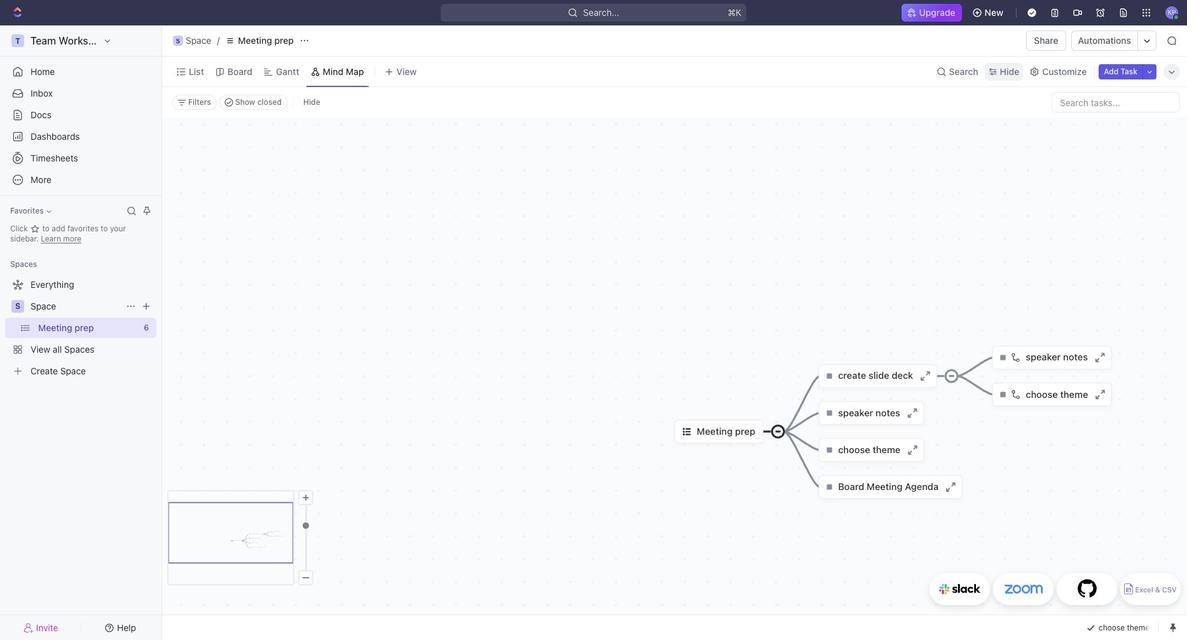 Task type: vqa. For each thing, say whether or not it's contained in the screenshot.
CLICKUP API
no



Task type: locate. For each thing, give the bounding box(es) containing it.
hide button
[[298, 95, 325, 110]]

0 vertical spatial s
[[176, 37, 180, 45]]

space
[[186, 35, 211, 46], [31, 301, 56, 312], [60, 366, 86, 376]]

0 horizontal spatial hide
[[303, 97, 320, 107]]

kp
[[1168, 8, 1176, 16]]

click
[[10, 224, 30, 233]]

prep
[[274, 35, 294, 46], [75, 322, 94, 333]]

view left all
[[31, 344, 50, 355]]

team workspace
[[31, 35, 111, 46]]

0 horizontal spatial meeting prep link
[[38, 318, 139, 338]]

space for create
[[60, 366, 86, 376]]

timesheets
[[31, 153, 78, 163]]

space, , element left the space link
[[11, 300, 24, 313]]

0 horizontal spatial space
[[31, 301, 56, 312]]

1 vertical spatial prep
[[75, 322, 94, 333]]

1 horizontal spatial hide
[[1000, 66, 1019, 77]]

s
[[176, 37, 180, 45], [15, 301, 20, 311]]

1 vertical spatial hide
[[303, 97, 320, 107]]

meeting up all
[[38, 322, 72, 333]]

1 horizontal spatial meeting prep link
[[222, 33, 297, 48]]

1 horizontal spatial space, , element
[[173, 36, 183, 46]]

s left /
[[176, 37, 180, 45]]

0 horizontal spatial to
[[42, 224, 50, 233]]

space, , element left /
[[173, 36, 183, 46]]

0 vertical spatial meeting prep link
[[222, 33, 297, 48]]

meeting prep link up board
[[222, 33, 297, 48]]

meeting prep
[[238, 35, 294, 46], [38, 322, 94, 333]]

meeting prep link
[[222, 33, 297, 48], [38, 318, 139, 338]]

0 horizontal spatial meeting prep
[[38, 322, 94, 333]]

0 horizontal spatial spaces
[[10, 259, 37, 269]]

prep inside tree
[[75, 322, 94, 333]]

create
[[31, 366, 58, 376]]

spaces up create space link
[[64, 344, 94, 355]]

map
[[346, 66, 364, 77]]

0 horizontal spatial view
[[31, 344, 50, 355]]

spaces
[[10, 259, 37, 269], [64, 344, 94, 355]]

tree
[[5, 275, 156, 382]]

1 vertical spatial s
[[15, 301, 20, 311]]

1 vertical spatial meeting
[[38, 322, 72, 333]]

6
[[144, 323, 149, 333]]

1 horizontal spatial spaces
[[64, 344, 94, 355]]

meeting
[[238, 35, 272, 46], [38, 322, 72, 333]]

0 vertical spatial meeting
[[238, 35, 272, 46]]

filters
[[188, 97, 211, 107]]

to up learn
[[42, 224, 50, 233]]

1 horizontal spatial to
[[101, 224, 108, 233]]

show closed button
[[219, 95, 287, 110]]

view inside tree
[[31, 344, 50, 355]]

docs link
[[5, 105, 156, 125]]

2 horizontal spatial space
[[186, 35, 211, 46]]

meeting inside tree
[[38, 322, 72, 333]]

new
[[985, 7, 1003, 18]]

space, , element
[[173, 36, 183, 46], [11, 300, 24, 313]]

0 vertical spatial space
[[186, 35, 211, 46]]

space down everything at the top
[[31, 301, 56, 312]]

meeting prep link up view all spaces link
[[38, 318, 139, 338]]

more
[[31, 174, 52, 185]]

tree containing everything
[[5, 275, 156, 382]]

upgrade link
[[901, 4, 962, 22]]

space, , element inside 'sidebar' navigation
[[11, 300, 24, 313]]

team
[[31, 35, 56, 46]]

s for s
[[15, 301, 20, 311]]

invite button
[[5, 619, 77, 637]]

1 vertical spatial meeting prep
[[38, 322, 94, 333]]

customize button
[[1026, 63, 1091, 80]]

inbox link
[[5, 83, 156, 104]]

1 vertical spatial meeting prep link
[[38, 318, 139, 338]]

space down view all spaces link
[[60, 366, 86, 376]]

1 horizontal spatial view
[[396, 66, 417, 77]]

1 vertical spatial space
[[31, 301, 56, 312]]

hide
[[1000, 66, 1019, 77], [303, 97, 320, 107]]

invite user image
[[23, 622, 33, 634]]

to
[[42, 224, 50, 233], [101, 224, 108, 233]]

view for view
[[396, 66, 417, 77]]

share
[[1034, 35, 1058, 46]]

favorites button
[[5, 203, 56, 219]]

0 vertical spatial spaces
[[10, 259, 37, 269]]

share button
[[1027, 31, 1066, 51]]

s space /
[[176, 35, 220, 46]]

s inside s space /
[[176, 37, 180, 45]]

0 vertical spatial view
[[396, 66, 417, 77]]

learn more
[[41, 234, 81, 244]]

view inside button
[[396, 66, 417, 77]]

to left your
[[101, 224, 108, 233]]

customize
[[1042, 66, 1087, 77]]

1 vertical spatial view
[[31, 344, 50, 355]]

upgrade
[[919, 7, 955, 18]]

1 horizontal spatial meeting
[[238, 35, 272, 46]]

automations button
[[1072, 31, 1138, 50]]

1 vertical spatial space, , element
[[11, 300, 24, 313]]

t
[[15, 36, 20, 45]]

team workspace, , element
[[11, 34, 24, 47]]

view all spaces
[[31, 344, 94, 355]]

invite
[[36, 622, 58, 633]]

view for view all spaces
[[31, 344, 50, 355]]

view right map
[[396, 66, 417, 77]]

1 horizontal spatial space
[[60, 366, 86, 376]]

home link
[[5, 62, 156, 82]]

sidebar navigation
[[0, 25, 165, 640]]

hide right search
[[1000, 66, 1019, 77]]

search
[[949, 66, 978, 77]]

1 horizontal spatial meeting prep
[[238, 35, 294, 46]]

board
[[228, 66, 252, 77]]

board link
[[225, 63, 252, 80]]

more button
[[5, 170, 156, 190]]

0 vertical spatial prep
[[274, 35, 294, 46]]

1 vertical spatial spaces
[[64, 344, 94, 355]]

prep up the gantt
[[274, 35, 294, 46]]

space left /
[[186, 35, 211, 46]]

meeting up board
[[238, 35, 272, 46]]

1 horizontal spatial s
[[176, 37, 180, 45]]

everything link
[[5, 275, 154, 295]]

prep up view all spaces link
[[75, 322, 94, 333]]

dashboards
[[31, 131, 80, 142]]

0 vertical spatial hide
[[1000, 66, 1019, 77]]

meeting prep up gantt link
[[238, 35, 294, 46]]

view
[[396, 66, 417, 77], [31, 344, 50, 355]]

s inside tree
[[15, 301, 20, 311]]

spaces down "sidebar."
[[10, 259, 37, 269]]

0 horizontal spatial prep
[[75, 322, 94, 333]]

meeting prep up view all spaces
[[38, 322, 94, 333]]

excel
[[1135, 586, 1153, 594]]

list link
[[186, 63, 204, 80]]

add task button
[[1099, 64, 1143, 79]]

gantt link
[[273, 63, 299, 80]]

0 vertical spatial space, , element
[[173, 36, 183, 46]]

0 horizontal spatial space, , element
[[11, 300, 24, 313]]

0 horizontal spatial meeting
[[38, 322, 72, 333]]

automations
[[1078, 35, 1131, 46]]

view all spaces link
[[5, 340, 154, 360]]

2 vertical spatial space
[[60, 366, 86, 376]]

1 horizontal spatial prep
[[274, 35, 294, 46]]

0 horizontal spatial s
[[15, 301, 20, 311]]

timesheets link
[[5, 148, 156, 168]]

None range field
[[298, 505, 313, 570]]

docs
[[31, 109, 52, 120]]

closed
[[257, 97, 282, 107]]

create space link
[[5, 361, 154, 382]]

s left the space link
[[15, 301, 20, 311]]

hide right closed
[[303, 97, 320, 107]]

mind
[[323, 66, 344, 77]]



Task type: describe. For each thing, give the bounding box(es) containing it.
search button
[[933, 63, 982, 80]]

list
[[189, 66, 204, 77]]

view button
[[380, 57, 487, 86]]

home
[[31, 66, 55, 77]]

hide button
[[985, 63, 1023, 80]]

create space
[[31, 366, 86, 376]]

mind map
[[323, 66, 364, 77]]

Search tasks... text field
[[1052, 93, 1179, 112]]

csv
[[1162, 586, 1177, 594]]

s for s space /
[[176, 37, 180, 45]]

0 vertical spatial meeting prep
[[238, 35, 294, 46]]

learn more link
[[41, 234, 81, 244]]

to add favorites to your sidebar.
[[10, 224, 126, 244]]

gantt
[[276, 66, 299, 77]]

help button
[[85, 619, 156, 637]]

meeting prep inside tree
[[38, 322, 94, 333]]

tree inside 'sidebar' navigation
[[5, 275, 156, 382]]

task
[[1121, 66, 1138, 76]]

everything
[[31, 279, 74, 290]]

sidebar.
[[10, 234, 39, 244]]

favorites
[[10, 206, 44, 216]]

learn
[[41, 234, 61, 244]]

&
[[1155, 586, 1160, 594]]

space link
[[31, 296, 121, 317]]

your
[[110, 224, 126, 233]]

⌘k
[[728, 7, 741, 18]]

add task
[[1104, 66, 1138, 76]]

space for s
[[186, 35, 211, 46]]

new button
[[967, 3, 1011, 23]]

favorites
[[67, 224, 99, 233]]

show closed
[[235, 97, 282, 107]]

workspace
[[59, 35, 111, 46]]

hide inside button
[[303, 97, 320, 107]]

view button
[[380, 63, 421, 80]]

help
[[117, 622, 136, 633]]

dashboards link
[[5, 127, 156, 147]]

1 to from the left
[[42, 224, 50, 233]]

all
[[53, 344, 62, 355]]

kp button
[[1162, 3, 1182, 23]]

mind map link
[[320, 63, 364, 80]]

filters button
[[172, 95, 217, 110]]

excel & csv
[[1135, 586, 1177, 594]]

help button
[[85, 619, 156, 637]]

inbox
[[31, 88, 53, 99]]

add
[[52, 224, 65, 233]]

show
[[235, 97, 255, 107]]

hide inside dropdown button
[[1000, 66, 1019, 77]]

excel & csv link
[[1120, 574, 1181, 605]]

/
[[217, 35, 220, 46]]

2 to from the left
[[101, 224, 108, 233]]

more
[[63, 234, 81, 244]]

add
[[1104, 66, 1119, 76]]

search...
[[583, 7, 619, 18]]



